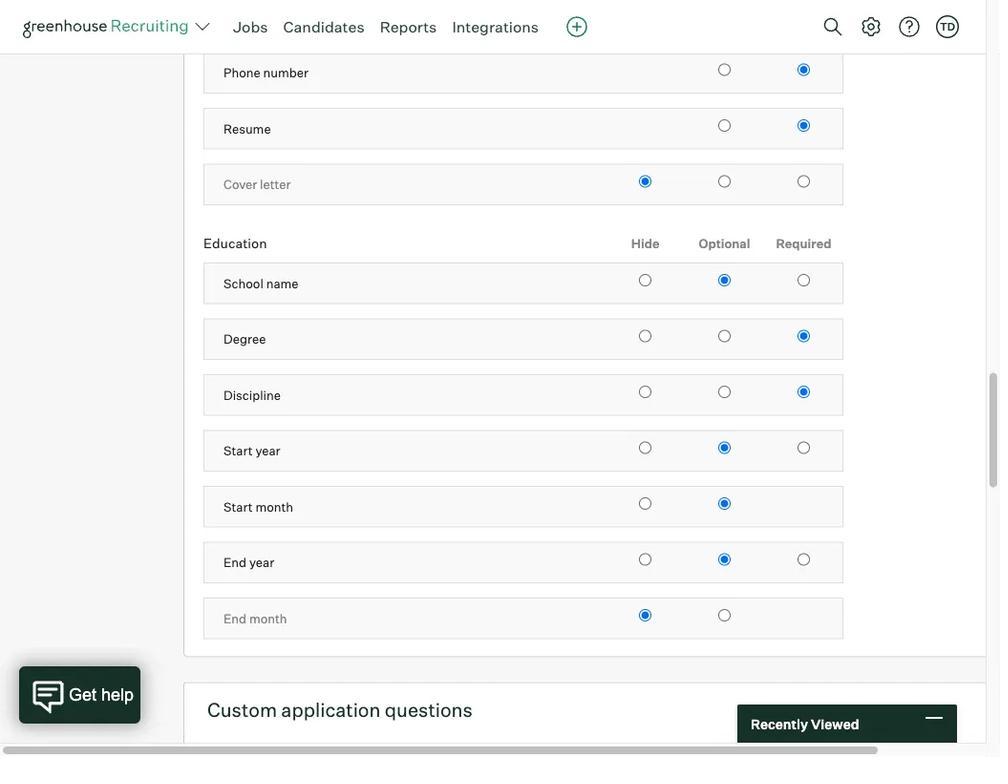 Task type: vqa. For each thing, say whether or not it's contained in the screenshot.
equitable
no



Task type: locate. For each thing, give the bounding box(es) containing it.
month for end month
[[249, 612, 287, 627]]

start down discipline
[[224, 444, 253, 459]]

0 vertical spatial start
[[224, 444, 253, 459]]

2 start from the top
[[224, 500, 253, 515]]

custom application questions
[[207, 699, 473, 722]]

start for start month
[[224, 500, 253, 515]]

0 vertical spatial year
[[255, 444, 280, 459]]

reports link
[[380, 17, 437, 36]]

reports
[[380, 17, 437, 36]]

school
[[224, 276, 264, 292]]

jobs link
[[233, 17, 268, 36]]

td button
[[936, 15, 959, 38]]

1 start from the top
[[224, 444, 253, 459]]

0 vertical spatial end
[[224, 556, 247, 571]]

1 vertical spatial year
[[249, 556, 274, 571]]

1 vertical spatial end
[[224, 612, 247, 627]]

month down start year
[[255, 500, 293, 515]]

2 end from the top
[[224, 612, 247, 627]]

candidates
[[283, 17, 365, 36]]

end
[[224, 556, 247, 571], [224, 612, 247, 627]]

0 vertical spatial month
[[255, 500, 293, 515]]

year
[[255, 444, 280, 459], [249, 556, 274, 571]]

viewed
[[811, 716, 859, 733]]

education
[[203, 236, 267, 252]]

custom
[[207, 699, 277, 722]]

None radio
[[718, 120, 731, 133], [798, 120, 810, 133], [798, 275, 810, 287], [639, 331, 652, 343], [718, 331, 731, 343], [798, 331, 810, 343], [798, 387, 810, 399], [798, 443, 810, 455], [639, 498, 652, 511], [639, 554, 652, 567], [718, 554, 731, 567], [718, 610, 731, 623], [718, 120, 731, 133], [798, 120, 810, 133], [798, 275, 810, 287], [639, 331, 652, 343], [718, 331, 731, 343], [798, 331, 810, 343], [798, 387, 810, 399], [798, 443, 810, 455], [639, 498, 652, 511], [639, 554, 652, 567], [718, 554, 731, 567], [718, 610, 731, 623]]

end for end year
[[224, 556, 247, 571]]

start up end year
[[224, 500, 253, 515]]

year for start year
[[255, 444, 280, 459]]

start
[[224, 444, 253, 459], [224, 500, 253, 515]]

name
[[266, 276, 299, 292]]

month
[[255, 500, 293, 515], [249, 612, 287, 627]]

degree
[[224, 332, 266, 347]]

search image
[[822, 15, 845, 38]]

integrations link
[[452, 17, 539, 36]]

month down end year
[[249, 612, 287, 627]]

school name
[[224, 276, 299, 292]]

number
[[263, 66, 309, 81]]

start for start year
[[224, 444, 253, 459]]

jobs
[[233, 17, 268, 36]]

td
[[940, 20, 955, 33]]

start year
[[224, 444, 280, 459]]

phone
[[224, 66, 261, 81]]

greenhouse recruiting image
[[23, 15, 195, 38]]

None radio
[[718, 64, 731, 77], [798, 64, 810, 77], [639, 176, 652, 188], [718, 176, 731, 188], [798, 176, 810, 188], [639, 275, 652, 287], [718, 275, 731, 287], [639, 387, 652, 399], [718, 387, 731, 399], [639, 443, 652, 455], [718, 443, 731, 455], [718, 498, 731, 511], [798, 554, 810, 567], [639, 610, 652, 623], [718, 64, 731, 77], [798, 64, 810, 77], [639, 176, 652, 188], [718, 176, 731, 188], [798, 176, 810, 188], [639, 275, 652, 287], [718, 275, 731, 287], [639, 387, 652, 399], [718, 387, 731, 399], [639, 443, 652, 455], [718, 443, 731, 455], [718, 498, 731, 511], [798, 554, 810, 567], [639, 610, 652, 623]]

end year
[[224, 556, 274, 571]]

cover letter
[[224, 177, 291, 193]]

end down end year
[[224, 612, 247, 627]]

discipline
[[224, 388, 281, 403]]

1 vertical spatial start
[[224, 500, 253, 515]]

recently
[[751, 716, 808, 733]]

year down start month
[[249, 556, 274, 571]]

end up end month
[[224, 556, 247, 571]]

1 vertical spatial month
[[249, 612, 287, 627]]

year up start month
[[255, 444, 280, 459]]

1 end from the top
[[224, 556, 247, 571]]



Task type: describe. For each thing, give the bounding box(es) containing it.
required
[[776, 236, 832, 251]]

end for end month
[[224, 612, 247, 627]]

month for start month
[[255, 500, 293, 515]]

email
[[224, 10, 256, 25]]

letter
[[260, 177, 291, 193]]

application
[[281, 699, 381, 722]]

hide
[[631, 236, 660, 251]]

candidates link
[[283, 17, 365, 36]]

td button
[[932, 11, 963, 42]]

configure image
[[860, 15, 883, 38]]

end month
[[224, 612, 287, 627]]

questions
[[385, 699, 473, 722]]

cover
[[224, 177, 257, 193]]

start month
[[224, 500, 293, 515]]

resume
[[224, 122, 271, 137]]

year for end year
[[249, 556, 274, 571]]

optional
[[699, 236, 750, 251]]

integrations
[[452, 17, 539, 36]]

phone number
[[224, 66, 309, 81]]

recently viewed
[[751, 716, 859, 733]]



